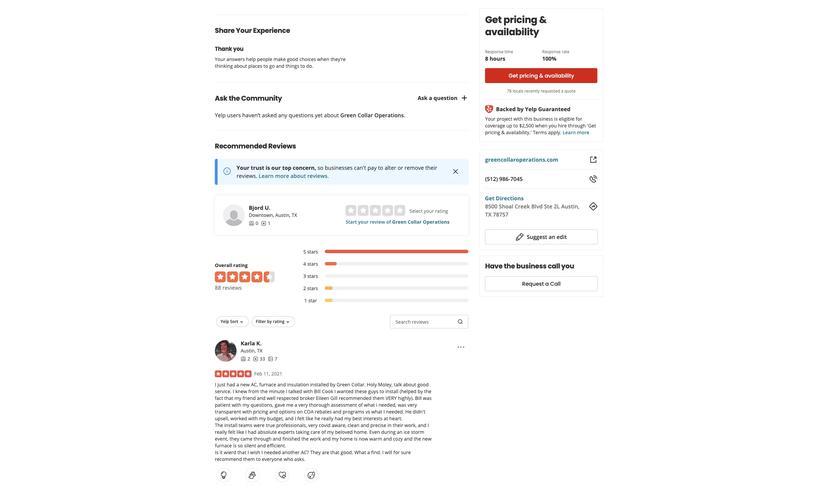 Task type: describe. For each thing, give the bounding box(es) containing it.
pricing up time
[[504, 13, 537, 26]]

0 vertical spatial of
[[386, 219, 391, 225]]

the up well
[[261, 389, 268, 395]]

concern,
[[293, 164, 316, 172]]

the down storm
[[414, 436, 421, 443]]

green inside i just had a new ac, furnace and insulation installed by green collar. holy moley, talk about good service. i knew from the minute i talked with bill cook i wanted these guys to install (helped by the fact that my friend and well respected broker eileen gill recommended them very highly). bill was patient with my questions, gave me a very thorough assessment of what i needed, was very transparent with pricing and options on coa rebates and programs vs what i needed. he didn't upsell, worked with my budget, and i felt like he really had my best interests at heart. the install teams were true professionals, very covid aware, clean and precise in their work, and i really felt like i had absolute experts taking care of my beloved home. even during an ice storm event, they came through and finished the work and my home is now warm and cozy and the new furnace is so silent and efficient. is it wierd that i wish i needed another ac? they are that good. what a find. i will for sure recommend them to everyone who asks.
[[337, 382, 350, 388]]

just
[[218, 382, 226, 388]]

so businesses can't pay to alter or remove their reviews.
[[237, 164, 437, 180]]

rating element
[[346, 205, 406, 216]]

1 horizontal spatial very
[[308, 423, 318, 429]]

88 reviews
[[215, 284, 242, 292]]

filter reviews by 2 stars rating element
[[296, 286, 469, 292]]

austin, inside karla k. austin, tx
[[241, 348, 256, 354]]

1 vertical spatial felt
[[228, 430, 235, 436]]

0 horizontal spatial that
[[224, 396, 233, 402]]

with up worked
[[242, 409, 252, 416]]

5 star rating image
[[215, 371, 252, 378]]

pricing inside i just had a new ac, furnace and insulation installed by green collar. holy moley, talk about good service. i knew from the minute i talked with bill cook i wanted these guys to install (helped by the fact that my friend and well respected broker eileen gill recommended them very highly). bill was patient with my questions, gave me a very thorough assessment of what i needed, was very transparent with pricing and options on coa rebates and programs vs what i needed. he didn't upsell, worked with my budget, and i felt like he really had my best interests at heart. the install teams were true professionals, very covid aware, clean and precise in their work, and i really felt like i had absolute experts taking care of my beloved home. even during an ice storm event, they came through and finished the work and my home is now warm and cozy and the new furnace is so silent and efficient. is it wierd that i wish i needed another ac? they are that good. what a find. i will for sure recommend them to everyone who asks.
[[253, 409, 268, 416]]

filter reviews by 3 stars rating element
[[296, 273, 469, 280]]

holy
[[367, 382, 377, 388]]

moley,
[[378, 382, 393, 388]]

respected
[[277, 396, 299, 402]]

professionals,
[[276, 423, 307, 429]]

0 vertical spatial really
[[322, 416, 334, 422]]

0 horizontal spatial like
[[237, 430, 244, 436]]

the
[[215, 423, 223, 429]]

have
[[485, 262, 503, 271]]

more for learn more about reviews.
[[275, 172, 289, 180]]

can't
[[354, 164, 366, 172]]

their inside i just had a new ac, furnace and insulation installed by green collar. holy moley, talk about good service. i knew from the minute i talked with bill cook i wanted these guys to install (helped by the fact that my friend and well respected broker eileen gill recommended them very highly). bill was patient with my questions, gave me a very thorough assessment of what i needed, was very transparent with pricing and options on coa rebates and programs vs what i needed. he didn't upsell, worked with my budget, and i felt like he really had my best interests at heart. the install teams were true professionals, very covid aware, clean and precise in their work, and i really felt like i had absolute experts taking care of my beloved home. even during an ice storm event, they came through and finished the work and my home is now warm and cozy and the new furnace is so silent and efficient. is it wierd that i wish i needed another ac? they are that good. what a find. i will for sure recommend them to everyone who asks.
[[393, 423, 403, 429]]

recommended reviews element
[[193, 130, 490, 486]]

finished
[[283, 436, 300, 443]]

stars for 5 stars
[[307, 249, 318, 255]]

filter reviews by 5 stars rating element
[[296, 249, 469, 256]]

thinking
[[215, 63, 233, 69]]

0 horizontal spatial of
[[322, 430, 326, 436]]

austin, inside get directions 8500 shoal creek blvd ste 2l austin, tx 78757
[[561, 203, 580, 211]]

24 directions v2 image
[[590, 203, 598, 211]]

0 horizontal spatial rating
[[233, 262, 248, 269]]

0 horizontal spatial furnace
[[215, 443, 232, 450]]

your right share
[[236, 26, 252, 35]]

16 friends v2 image for karla
[[241, 357, 246, 362]]

yelp sort button
[[216, 317, 249, 328]]

an inside button
[[549, 234, 555, 241]]

1 horizontal spatial new
[[422, 436, 432, 443]]

1 vertical spatial green
[[392, 219, 407, 225]]

8
[[485, 55, 488, 62]]

0 vertical spatial new
[[240, 382, 250, 388]]

0 vertical spatial get pricing & availability
[[485, 13, 547, 39]]

my up were
[[259, 416, 266, 422]]

and down assessment
[[333, 409, 342, 416]]

16 chevron down v2 image
[[285, 320, 291, 325]]

business inside your project with this business is eligible for coverage up to $2,500 when you hire through 'get pricing & availability.' terms apply.
[[534, 116, 553, 122]]

info alert
[[215, 159, 469, 185]]

and down ice
[[404, 436, 413, 443]]

ac,
[[251, 382, 258, 388]]

questions
[[289, 112, 314, 119]]

karla
[[241, 340, 255, 348]]

a inside ask a question link
[[429, 94, 432, 102]]

yelp up the this
[[525, 106, 537, 113]]

1 horizontal spatial install
[[386, 389, 399, 395]]

make
[[274, 56, 286, 63]]

have the business call you
[[485, 262, 574, 271]]

availability inside button
[[545, 72, 574, 80]]

broker
[[300, 396, 315, 402]]

2l
[[554, 203, 560, 211]]

about inside the info alert
[[291, 172, 306, 180]]

0 horizontal spatial really
[[215, 430, 227, 436]]

true
[[266, 423, 275, 429]]

i left will
[[382, 450, 384, 456]]

ask a question
[[418, 94, 458, 102]]

photo of bjord u. image
[[223, 205, 245, 226]]

recommended
[[215, 142, 267, 151]]

green inside ask the community element
[[340, 112, 356, 119]]

0 vertical spatial them
[[373, 396, 385, 402]]

your inside the info alert
[[237, 164, 249, 172]]

get inside get directions 8500 shoal creek blvd ste 2l austin, tx 78757
[[485, 195, 495, 202]]

my down "friend"
[[243, 402, 249, 409]]

by up cook
[[330, 382, 336, 388]]

taking
[[296, 430, 310, 436]]

through inside i just had a new ac, furnace and insulation installed by green collar. holy moley, talk about good service. i knew from the minute i talked with bill cook i wanted these guys to install (helped by the fact that my friend and well respected broker eileen gill recommended them very highly). bill was patient with my questions, gave me a very thorough assessment of what i needed, was very transparent with pricing and options on coa rebates and programs vs what i needed. he didn't upsell, worked with my budget, and i felt like he really had my best interests at heart. the install teams were true professionals, very covid aware, clean and precise in their work, and i really felt like i had absolute experts taking care of my beloved home. even during an ice storm event, they came through and finished the work and my home is now warm and cozy and the new furnace is so silent and efficient. is it wierd that i wish i needed another ac? they are that good. what a find. i will for sure recommend them to everyone who asks.
[[254, 436, 272, 443]]

reviews. inside so businesses can't pay to alter or remove their reviews.
[[237, 172, 257, 180]]

cook
[[322, 389, 333, 395]]

1 vertical spatial had
[[335, 416, 343, 422]]

learn more link
[[563, 129, 589, 136]]

your inside your project with this business is eligible for coverage up to $2,500 when you hire through 'get pricing & availability.' terms apply.
[[485, 116, 496, 122]]

response rate 100%
[[542, 49, 570, 62]]

(helped
[[400, 389, 417, 395]]

24 info v2 image
[[223, 167, 231, 176]]

1 horizontal spatial that
[[238, 450, 246, 456]]

8500
[[485, 203, 498, 211]]

tx inside karla k. austin, tx
[[257, 348, 263, 354]]

about inside "thank you your answers help people make good choices when they're thinking about places to go and things to do."
[[234, 63, 247, 69]]

(no rating) image
[[346, 205, 406, 216]]

and up the "wish"
[[257, 443, 266, 450]]

the right "have"
[[504, 262, 515, 271]]

and down during
[[384, 436, 392, 443]]

so inside i just had a new ac, furnace and insulation installed by green collar. holy moley, talk about good service. i knew from the minute i talked with bill cook i wanted these guys to install (helped by the fact that my friend and well respected broker eileen gill recommended them very highly). bill was patient with my questions, gave me a very thorough assessment of what i needed, was very transparent with pricing and options on coa rebates and programs vs what i needed. he didn't upsell, worked with my budget, and i felt like he really had my best interests at heart. the install teams were true professionals, very covid aware, clean and precise in their work, and i really felt like i had absolute experts taking care of my beloved home. even during an ice storm event, they came through and finished the work and my home is now warm and cozy and the new furnace is so silent and efficient. is it wierd that i wish i needed another ac? they are that good. what a find. i will for sure recommend them to everyone who asks.
[[238, 443, 243, 450]]

go
[[269, 63, 275, 69]]

edit
[[557, 234, 567, 241]]

feb
[[254, 371, 262, 378]]

0 horizontal spatial availability
[[485, 25, 539, 39]]

recommend
[[215, 457, 242, 463]]

(512) 986-7045
[[485, 176, 523, 183]]

amenities and more element
[[215, 0, 469, 4]]

the right (helped
[[424, 389, 432, 395]]

0 horizontal spatial very
[[299, 402, 308, 409]]

is down "they"
[[233, 443, 237, 450]]

0 horizontal spatial had
[[227, 382, 235, 388]]

reviews
[[268, 142, 296, 151]]

home.
[[354, 430, 368, 436]]

2 vertical spatial had
[[248, 430, 256, 436]]

my down knew
[[235, 396, 241, 402]]

pricing inside button
[[519, 72, 538, 80]]

2 reviews. from the left
[[307, 172, 329, 180]]

.
[[404, 112, 405, 119]]

overall rating
[[215, 262, 248, 269]]

to down moley,
[[380, 389, 384, 395]]

menu image
[[457, 344, 465, 352]]

another
[[282, 450, 300, 456]]

thank you your answers help people make good choices when they're thinking about places to go and things to do.
[[215, 45, 346, 69]]

community
[[241, 94, 282, 103]]

0 horizontal spatial was
[[398, 402, 407, 409]]

0 vertical spatial &
[[539, 13, 547, 26]]

to left the go
[[264, 63, 268, 69]]

response for 8
[[485, 49, 504, 55]]

alter
[[385, 164, 396, 172]]

suggest an edit button
[[485, 230, 598, 245]]

a left quote
[[561, 88, 564, 94]]

backed by yelp guaranteed
[[496, 106, 571, 113]]

2 horizontal spatial that
[[331, 450, 340, 456]]

their inside so businesses can't pay to alter or remove their reviews.
[[426, 164, 437, 172]]

what
[[355, 450, 366, 456]]

78
[[507, 88, 512, 94]]

your inside "thank you your answers help people make good choices when they're thinking about places to go and things to do."
[[215, 56, 225, 63]]

i left the "wish"
[[248, 450, 249, 456]]

thank
[[215, 45, 232, 53]]

bjord u. link
[[249, 204, 271, 212]]

creek
[[515, 203, 530, 211]]

2 vertical spatial you
[[561, 262, 574, 271]]

and up minute
[[278, 382, 286, 388]]

2 for 2 stars
[[303, 286, 306, 292]]

i right work,
[[428, 423, 429, 429]]

your trust is our top concern,
[[237, 164, 316, 172]]

88
[[215, 284, 221, 292]]

bjord
[[249, 204, 264, 212]]

i left knew
[[233, 389, 234, 395]]

assessment
[[331, 402, 357, 409]]

and up efficient.
[[273, 436, 281, 443]]

1 vertical spatial install
[[224, 423, 238, 429]]

get directions link
[[485, 195, 524, 202]]

learn more
[[563, 129, 589, 136]]

users
[[227, 112, 241, 119]]

i up at
[[384, 409, 385, 416]]

you inside "thank you your answers help people make good choices when they're thinking about places to go and things to do."
[[233, 45, 244, 53]]

coverage
[[485, 123, 505, 129]]

$2,500
[[519, 123, 534, 129]]

(512)
[[485, 176, 498, 183]]

precise
[[371, 423, 386, 429]]

986-
[[499, 176, 510, 183]]

you inside your project with this business is eligible for coverage up to $2,500 when you hire through 'get pricing & availability.' terms apply.
[[549, 123, 557, 129]]

24 add v2 image
[[460, 94, 469, 102]]

with up were
[[248, 416, 258, 422]]

1 vertical spatial what
[[372, 409, 382, 416]]

they
[[230, 436, 239, 443]]

installed
[[310, 382, 329, 388]]

will
[[385, 450, 392, 456]]

asked
[[262, 112, 277, 119]]

16 friends v2 image for bjord
[[249, 221, 254, 226]]

transparent
[[215, 409, 241, 416]]

0 horizontal spatial them
[[243, 457, 255, 463]]

your for start
[[358, 219, 369, 225]]

an inside i just had a new ac, furnace and insulation installed by green collar. holy moley, talk about good service. i knew from the minute i talked with bill cook i wanted these guys to install (helped by the fact that my friend and well respected broker eileen gill recommended them very highly). bill was patient with my questions, gave me a very thorough assessment of what i needed, was very transparent with pricing and options on coa rebates and programs vs what i needed. he didn't upsell, worked with my budget, and i felt like he really had my best interests at heart. the install teams were true professionals, very covid aware, clean and precise in their work, and i really felt like i had absolute experts taking care of my beloved home. even during an ice storm event, they came through and finished the work and my home is now warm and cozy and the new furnace is so silent and efficient. is it wierd that i wish i needed another ac? they are that good. what a find. i will for sure recommend them to everyone who asks.
[[397, 430, 403, 436]]

share your experience element
[[204, 15, 469, 72]]

silent
[[244, 443, 256, 450]]

the up users at left top
[[229, 94, 240, 103]]

stars for 2 stars
[[307, 286, 318, 292]]

1 vertical spatial bill
[[415, 396, 422, 402]]

upsell,
[[215, 416, 229, 422]]

talk
[[394, 382, 402, 388]]

my down beloved
[[332, 436, 339, 443]]

didn't
[[413, 409, 426, 416]]

and up questions,
[[257, 396, 266, 402]]

0 vertical spatial furnace
[[259, 382, 276, 388]]

2 for 2
[[248, 356, 250, 363]]

quote
[[565, 88, 576, 94]]

1 for 1
[[268, 220, 271, 227]]

1 vertical spatial business
[[516, 262, 547, 271]]

friends element for bjord u.
[[249, 220, 258, 227]]

start
[[346, 219, 357, 225]]

24 pencil v2 image
[[516, 233, 524, 241]]

24 external link v2 image
[[590, 156, 598, 164]]

the down taking
[[302, 436, 309, 443]]

and up the budget,
[[269, 409, 278, 416]]

gill
[[331, 396, 338, 402]]

experts
[[278, 430, 295, 436]]

0 vertical spatial felt
[[298, 416, 305, 422]]

insulation
[[287, 382, 309, 388]]

even
[[370, 430, 380, 436]]

start your review of green collar operations
[[346, 219, 450, 225]]

i just had a new ac, furnace and insulation installed by green collar. holy moley, talk about good service. i knew from the minute i talked with bill cook i wanted these guys to install (helped by the fact that my friend and well respected broker eileen gill recommended them very highly). bill was patient with my questions, gave me a very thorough assessment of what i needed, was very transparent with pricing and options on coa rebates and programs vs what i needed. he didn't upsell, worked with my budget, and i felt like he really had my best interests at heart. the install teams were true professionals, very covid aware, clean and precise in their work, and i really felt like i had absolute experts taking care of my beloved home. even during an ice storm event, they came through and finished the work and my home is now warm and cozy and the new furnace is so silent and efficient. is it wierd that i wish i needed another ac? they are that good. what a find. i will for sure recommend them to everyone who asks.
[[215, 382, 432, 463]]

to left "do."
[[301, 63, 305, 69]]

coa
[[304, 409, 314, 416]]

good inside "thank you your answers help people make good choices when they're thinking about places to go and things to do."
[[287, 56, 298, 63]]

reviews for 88 reviews
[[223, 284, 242, 292]]

is left now at bottom
[[354, 436, 358, 443]]

warm
[[370, 436, 382, 443]]

when inside your project with this business is eligible for coverage up to $2,500 when you hire through 'get pricing & availability.' terms apply.
[[535, 123, 548, 129]]

photo of karla k. image
[[215, 341, 237, 362]]

choices
[[300, 56, 316, 63]]

learn more about reviews.
[[259, 172, 329, 180]]

and down options
[[285, 416, 294, 422]]



Task type: vqa. For each thing, say whether or not it's contained in the screenshot.
and within the Thank you Your answers help people make good choices when they're thinking about places to go and things to do.
yes



Task type: locate. For each thing, give the bounding box(es) containing it.
1 vertical spatial &
[[539, 72, 543, 80]]

i up "came"
[[245, 430, 247, 436]]

friends element down karla k. austin, tx
[[241, 356, 250, 363]]

7045
[[510, 176, 523, 183]]

0 vertical spatial your
[[424, 208, 434, 215]]

they
[[310, 450, 321, 456]]

0 horizontal spatial more
[[275, 172, 289, 180]]

0 vertical spatial business
[[534, 116, 553, 122]]

more inside the info alert
[[275, 172, 289, 180]]

0 horizontal spatial you
[[233, 45, 244, 53]]

i left just
[[215, 382, 216, 388]]

them down the "wish"
[[243, 457, 255, 463]]

talked
[[289, 389, 302, 395]]

filter reviews by 4 stars rating element
[[296, 261, 469, 268]]

tx down k. at the left bottom of page
[[257, 348, 263, 354]]

1 vertical spatial them
[[243, 457, 255, 463]]

learn down trust
[[259, 172, 274, 180]]

0 vertical spatial when
[[317, 56, 330, 63]]

had up aware,
[[335, 416, 343, 422]]

1 vertical spatial for
[[394, 450, 400, 456]]

0 horizontal spatial austin,
[[241, 348, 256, 354]]

1 horizontal spatial for
[[576, 116, 582, 122]]

austin, right 2l
[[561, 203, 580, 211]]

stars for 4 stars
[[307, 261, 318, 268]]

0 vertical spatial for
[[576, 116, 582, 122]]

1 vertical spatial reviews element
[[253, 356, 265, 363]]

austin, inside bjord u. downtown, austin, tx
[[275, 212, 291, 219]]

really
[[322, 416, 334, 422], [215, 430, 227, 436]]

ask left question
[[418, 94, 428, 102]]

pricing up recently
[[519, 72, 538, 80]]

i up professionals, in the left bottom of the page
[[295, 416, 296, 422]]

0 horizontal spatial their
[[393, 423, 403, 429]]

  text field inside recommended reviews element
[[390, 315, 469, 329]]

about
[[234, 63, 247, 69], [324, 112, 339, 119], [291, 172, 306, 180], [403, 382, 416, 388]]

1 horizontal spatial good
[[418, 382, 429, 388]]

an left edit at the right top
[[549, 234, 555, 241]]

0 vertical spatial get
[[485, 13, 502, 26]]

with inside your project with this business is eligible for coverage up to $2,500 when you hire through 'get pricing & availability.' terms apply.
[[514, 116, 523, 122]]

by inside dropdown button
[[267, 319, 272, 325]]

that right are
[[331, 450, 340, 456]]

came
[[241, 436, 253, 443]]

tx right downtown,
[[292, 212, 297, 219]]

& inside button
[[539, 72, 543, 80]]

0 vertical spatial like
[[306, 416, 313, 422]]

learn for learn more about reviews.
[[259, 172, 274, 180]]

your right start at the top of page
[[358, 219, 369, 225]]

to inside your project with this business is eligible for coverage up to $2,500 when you hire through 'get pricing & availability.' terms apply.
[[514, 123, 518, 129]]

get
[[485, 13, 502, 26], [509, 72, 518, 80], [485, 195, 495, 202]]

1 vertical spatial learn
[[259, 172, 274, 180]]

when inside "thank you your answers help people make good choices when they're thinking about places to go and things to do."
[[317, 56, 330, 63]]

0 vertical spatial was
[[423, 396, 432, 402]]

me
[[286, 402, 293, 409]]

33
[[260, 356, 265, 363]]

fact
[[215, 396, 223, 402]]

reviews right search
[[412, 319, 429, 326]]

reviews element for k.
[[253, 356, 265, 363]]

16 review v2 image for bjord
[[261, 221, 267, 226]]

like
[[306, 416, 313, 422], [237, 430, 244, 436]]

a left find.
[[367, 450, 370, 456]]

reviews element right 0
[[261, 220, 271, 227]]

bjord u. downtown, austin, tx
[[249, 204, 297, 219]]

learn more about reviews. link
[[259, 172, 329, 180]]

our
[[272, 164, 281, 172]]

yet
[[315, 112, 323, 119]]

tx down 8500
[[485, 211, 492, 219]]

friends element containing 2
[[241, 356, 250, 363]]

rating right select
[[435, 208, 448, 215]]

close image
[[452, 168, 460, 176]]

0 horizontal spatial bill
[[314, 389, 321, 395]]

clean
[[348, 423, 360, 429]]

is
[[554, 116, 558, 122], [266, 164, 270, 172], [354, 436, 358, 443], [233, 443, 237, 450]]

was
[[423, 396, 432, 402], [398, 402, 407, 409]]

stars right 3
[[307, 273, 318, 280]]

do.
[[306, 63, 313, 69]]

0 horizontal spatial reviews
[[223, 284, 242, 292]]

who
[[284, 457, 293, 463]]

felt up "they"
[[228, 430, 235, 436]]

for inside i just had a new ac, furnace and insulation installed by green collar. holy moley, talk about good service. i knew from the minute i talked with bill cook i wanted these guys to install (helped by the fact that my friend and well respected broker eileen gill recommended them very highly). bill was patient with my questions, gave me a very thorough assessment of what i needed, was very transparent with pricing and options on coa rebates and programs vs what i needed. he didn't upsell, worked with my budget, and i felt like he really had my best interests at heart. the install teams were true professionals, very covid aware, clean and precise in their work, and i really felt like i had absolute experts taking care of my beloved home. even during an ice storm event, they came through and finished the work and my home is now warm and cozy and the new furnace is so silent and efficient. is it wierd that i wish i needed another ac? they are that good. what a find. i will for sure recommend them to everyone who asks.
[[394, 450, 400, 456]]

16 review v2 image right 0
[[261, 221, 267, 226]]

2 horizontal spatial of
[[386, 219, 391, 225]]

select
[[410, 208, 423, 215]]

response time 8 hours
[[485, 49, 513, 62]]

teams
[[239, 423, 252, 429]]

(0 reactions) element
[[258, 485, 261, 486]]

patient
[[215, 402, 231, 409]]

star
[[309, 298, 317, 304]]

my down the programs
[[345, 416, 351, 422]]

16 photos v2 image
[[268, 357, 273, 362]]

tx inside get directions 8500 shoal creek blvd ste 2l austin, tx 78757
[[485, 211, 492, 219]]

2 stars
[[303, 286, 318, 292]]

share your experience
[[215, 26, 290, 35]]

this
[[524, 116, 532, 122]]

0 vertical spatial reviews element
[[261, 220, 271, 227]]

1 horizontal spatial tx
[[292, 212, 297, 219]]

78757
[[493, 211, 509, 219]]

yelp inside popup button
[[221, 319, 229, 325]]

through inside your project with this business is eligible for coverage up to $2,500 when you hire through 'get pricing & availability.' terms apply.
[[568, 123, 586, 129]]

rating for filter by rating
[[273, 319, 285, 325]]

operations inside ask the community element
[[375, 112, 404, 119]]

recommended reviews
[[215, 142, 296, 151]]

for inside your project with this business is eligible for coverage up to $2,500 when you hire through 'get pricing & availability.' terms apply.
[[576, 116, 582, 122]]

and up home.
[[361, 423, 369, 429]]

2 stars from the top
[[307, 261, 318, 268]]

1 vertical spatial of
[[358, 402, 363, 409]]

you
[[233, 45, 244, 53], [549, 123, 557, 129], [561, 262, 574, 271]]

reviews for search reviews
[[412, 319, 429, 326]]

24 phone v2 image
[[590, 175, 598, 183]]

2 horizontal spatial rating
[[435, 208, 448, 215]]

so inside so businesses can't pay to alter or remove their reviews.
[[318, 164, 324, 172]]

call
[[548, 262, 560, 271]]

your
[[236, 26, 252, 35], [215, 56, 225, 63], [485, 116, 496, 122], [237, 164, 249, 172]]

operations inside recommended reviews element
[[423, 219, 450, 225]]

had
[[227, 382, 235, 388], [335, 416, 343, 422], [248, 430, 256, 436]]

1 horizontal spatial rating
[[273, 319, 285, 325]]

1 vertical spatial through
[[254, 436, 272, 443]]

friend
[[243, 396, 256, 402]]

16 friends v2 image
[[249, 221, 254, 226], [241, 357, 246, 362]]

blvd
[[531, 203, 543, 211]]

needed
[[264, 450, 281, 456]]

availability up time
[[485, 25, 539, 39]]

friends element containing 0
[[249, 220, 258, 227]]

during
[[381, 430, 396, 436]]

2 vertical spatial &
[[501, 129, 505, 136]]

response for 100%
[[542, 49, 561, 55]]

best
[[353, 416, 362, 422]]

1 horizontal spatial learn
[[563, 129, 576, 136]]

business up request
[[516, 262, 547, 271]]

reviews element containing 1
[[261, 220, 271, 227]]

0 vertical spatial rating
[[435, 208, 448, 215]]

1 horizontal spatial through
[[568, 123, 586, 129]]

reviews element for u.
[[261, 220, 271, 227]]

rating for select your rating
[[435, 208, 448, 215]]

16 review v2 image
[[261, 221, 267, 226], [253, 357, 258, 362]]

by right "backed"
[[517, 106, 524, 113]]

filter by rating button
[[252, 317, 295, 328]]

very up he
[[408, 402, 417, 409]]

answers
[[227, 56, 245, 63]]

and down make at the top of page
[[276, 63, 285, 69]]

rebates
[[315, 409, 332, 416]]

with up transparent
[[232, 402, 241, 409]]

a right me
[[295, 402, 297, 409]]

very up on
[[299, 402, 308, 409]]

yelp for yelp sort
[[221, 319, 229, 325]]

to inside so businesses can't pay to alter or remove their reviews.
[[378, 164, 383, 172]]

response up hours
[[485, 49, 504, 55]]

1 horizontal spatial like
[[306, 416, 313, 422]]

0 vertical spatial austin,
[[561, 203, 580, 211]]

1 vertical spatial austin,
[[275, 212, 291, 219]]

of down covid
[[322, 430, 326, 436]]

get pricing & availability up 78 locals recently requested a quote
[[509, 72, 574, 80]]

install down worked
[[224, 423, 238, 429]]

0 horizontal spatial install
[[224, 423, 238, 429]]

16 review v2 image for karla
[[253, 357, 258, 362]]

you right 'call'
[[561, 262, 574, 271]]

ice
[[404, 430, 410, 436]]

get pricing & availability inside get pricing & availability button
[[509, 72, 574, 80]]

0 vertical spatial bill
[[314, 389, 321, 395]]

2 vertical spatial austin,
[[241, 348, 256, 354]]

needed.
[[386, 409, 404, 416]]

1 vertical spatial 16 review v2 image
[[253, 357, 258, 362]]

2 horizontal spatial had
[[335, 416, 343, 422]]

16 chevron down v2 image
[[239, 320, 244, 325]]

1 vertical spatial 2
[[248, 356, 250, 363]]

a up knew
[[237, 382, 239, 388]]

project
[[497, 116, 512, 122]]

friends element
[[249, 220, 258, 227], [241, 356, 250, 363]]

1 stars from the top
[[307, 249, 318, 255]]

they're
[[331, 56, 346, 63]]

downtown,
[[249, 212, 274, 219]]

yelp left 'sort'
[[221, 319, 229, 325]]

1 vertical spatial more
[[275, 172, 289, 180]]

1 response from the left
[[485, 49, 504, 55]]

is inside the info alert
[[266, 164, 270, 172]]

home
[[340, 436, 353, 443]]

and right work
[[322, 436, 331, 443]]

get pricing & availability
[[485, 13, 547, 39], [509, 72, 574, 80]]

learn for learn more
[[563, 129, 576, 136]]

when left they're
[[317, 56, 330, 63]]

i up the gill
[[335, 389, 336, 395]]

eileen
[[316, 396, 329, 402]]

2 down karla k. austin, tx
[[248, 356, 250, 363]]

thorough
[[309, 402, 330, 409]]

ask the community element
[[204, 82, 479, 119]]

everyone
[[262, 457, 283, 463]]

your left trust
[[237, 164, 249, 172]]

response up 100% at the top right of page
[[542, 49, 561, 55]]

k.
[[256, 340, 262, 348]]

wish
[[250, 450, 260, 456]]

pricing inside your project with this business is eligible for coverage up to $2,500 when you hire through 'get pricing & availability.' terms apply.
[[485, 129, 500, 136]]

that down service.
[[224, 396, 233, 402]]

get inside button
[[509, 72, 518, 80]]

1 vertical spatial their
[[393, 423, 403, 429]]

my down covid
[[327, 430, 334, 436]]

1 horizontal spatial your
[[424, 208, 434, 215]]

11,
[[264, 371, 270, 378]]

1 vertical spatial 1
[[305, 298, 307, 304]]

None radio
[[346, 205, 357, 216], [383, 205, 393, 216], [395, 205, 406, 216], [346, 205, 357, 216], [383, 205, 393, 216], [395, 205, 406, 216]]

1 horizontal spatial was
[[423, 396, 432, 402]]

filter reviews by 1 star rating element
[[296, 298, 469, 305]]

by right (helped
[[418, 389, 423, 395]]

yelp inside ask the community element
[[215, 112, 226, 119]]

knew
[[235, 389, 247, 395]]

4 stars from the top
[[307, 286, 318, 292]]

and up storm
[[418, 423, 427, 429]]

search reviews
[[396, 319, 429, 326]]

1 vertical spatial operations
[[423, 219, 450, 225]]

about right yet
[[324, 112, 339, 119]]

businesses
[[325, 164, 353, 172]]

worked
[[231, 416, 247, 422]]

a left call
[[545, 280, 549, 288]]

needed,
[[379, 402, 397, 409]]

0 horizontal spatial good
[[287, 56, 298, 63]]

hire
[[558, 123, 567, 129]]

operations
[[375, 112, 404, 119], [423, 219, 450, 225]]

1 horizontal spatial 1
[[305, 298, 307, 304]]

when
[[317, 56, 330, 63], [535, 123, 548, 129]]

when up terms at the top right of page
[[535, 123, 548, 129]]

ask for ask a question
[[418, 94, 428, 102]]

you up 'answers' at the top of the page
[[233, 45, 244, 53]]

bill down installed on the left
[[314, 389, 321, 395]]

directions
[[496, 195, 524, 202]]

your up thinking
[[215, 56, 225, 63]]

to down the "wish"
[[256, 457, 261, 463]]

by
[[517, 106, 524, 113], [267, 319, 272, 325], [330, 382, 336, 388], [418, 389, 423, 395]]

learn down hire
[[563, 129, 576, 136]]

reviews element
[[261, 220, 271, 227], [253, 356, 265, 363]]

good up things
[[287, 56, 298, 63]]

0 vertical spatial through
[[568, 123, 586, 129]]

1 vertical spatial rating
[[233, 262, 248, 269]]

0 horizontal spatial new
[[240, 382, 250, 388]]

4.5 star rating image
[[215, 272, 275, 283]]

minute
[[269, 389, 285, 395]]

learn inside the info alert
[[259, 172, 274, 180]]

wierd
[[224, 450, 236, 456]]

0 horizontal spatial reviews.
[[237, 172, 257, 180]]

green right yet
[[340, 112, 356, 119]]

0 vertical spatial what
[[364, 402, 375, 409]]

1 vertical spatial friends element
[[241, 356, 250, 363]]

rating inside filter by rating dropdown button
[[273, 319, 285, 325]]

4 stars
[[303, 261, 318, 268]]

reviews element left 16 photos v2
[[253, 356, 265, 363]]

is
[[215, 450, 219, 456]]

ask for ask the community
[[215, 94, 228, 103]]

collar inside ask the community element
[[358, 112, 373, 119]]

business down "backed by yelp guaranteed"
[[534, 116, 553, 122]]

0 vertical spatial had
[[227, 382, 235, 388]]

i
[[215, 382, 216, 388], [233, 389, 234, 395], [286, 389, 287, 395], [335, 389, 336, 395], [384, 409, 385, 416], [295, 416, 296, 422], [428, 423, 429, 429], [245, 430, 247, 436], [248, 450, 249, 456], [262, 450, 263, 456], [382, 450, 384, 456]]

request a call
[[522, 280, 561, 288]]

collar inside recommended reviews element
[[408, 219, 422, 225]]

1 horizontal spatial reviews
[[412, 319, 429, 326]]

photos element
[[268, 356, 277, 363]]

guaranteed
[[538, 106, 571, 113]]

your for select
[[424, 208, 434, 215]]

aware,
[[332, 423, 347, 429]]

2 inside filter reviews by 2 stars rating element
[[303, 286, 306, 292]]

friends element for karla k.
[[241, 356, 250, 363]]

stars right the "5"
[[307, 249, 318, 255]]

availability up the requested
[[545, 72, 574, 80]]

guys
[[368, 389, 379, 395]]

1 horizontal spatial an
[[549, 234, 555, 241]]

0 horizontal spatial 1
[[268, 220, 271, 227]]

2 horizontal spatial very
[[408, 402, 417, 409]]

1 horizontal spatial reviews.
[[307, 172, 329, 180]]

is inside your project with this business is eligible for coverage up to $2,500 when you hire through 'get pricing & availability.' terms apply.
[[554, 116, 558, 122]]

he
[[315, 416, 320, 422]]

3 stars from the top
[[307, 273, 318, 280]]

vs
[[366, 409, 370, 416]]

and inside "thank you your answers help people make good choices when they're thinking about places to go and things to do."
[[276, 63, 285, 69]]

get pricing & availability up time
[[485, 13, 547, 39]]

1 vertical spatial an
[[397, 430, 403, 436]]

1 horizontal spatial their
[[426, 164, 437, 172]]

1 reviews. from the left
[[237, 172, 257, 180]]

it
[[220, 450, 223, 456]]

reviews. down trust
[[237, 172, 257, 180]]

for right 'eligible' at the right of page
[[576, 116, 582, 122]]

rating up 4.5 star rating image
[[233, 262, 248, 269]]

to right the "up"
[[514, 123, 518, 129]]

what down i at the bottom of page
[[372, 409, 382, 416]]

i up the respected
[[286, 389, 287, 395]]

1 horizontal spatial austin,
[[275, 212, 291, 219]]

0 vertical spatial 1
[[268, 220, 271, 227]]

2 vertical spatial of
[[322, 430, 326, 436]]

feb 11, 2021
[[254, 371, 282, 378]]

a inside request a call button
[[545, 280, 549, 288]]

2 horizontal spatial you
[[561, 262, 574, 271]]

gave
[[275, 402, 285, 409]]

about down concern, on the top left
[[291, 172, 306, 180]]

0 horizontal spatial an
[[397, 430, 403, 436]]

rating
[[435, 208, 448, 215], [233, 262, 248, 269], [273, 319, 285, 325]]

1 vertical spatial when
[[535, 123, 548, 129]]

and
[[276, 63, 285, 69], [278, 382, 286, 388], [257, 396, 266, 402], [269, 409, 278, 416], [333, 409, 342, 416], [285, 416, 294, 422], [361, 423, 369, 429], [418, 423, 427, 429], [273, 436, 281, 443], [322, 436, 331, 443], [384, 436, 392, 443], [404, 436, 413, 443], [257, 443, 266, 450]]

1 horizontal spatial availability
[[545, 72, 574, 80]]

  text field
[[390, 315, 469, 329]]

1 vertical spatial furnace
[[215, 443, 232, 450]]

2 horizontal spatial tx
[[485, 211, 492, 219]]

get inside 'get pricing & availability'
[[485, 13, 502, 26]]

1 vertical spatial reviews
[[412, 319, 429, 326]]

reviews element containing 33
[[253, 356, 265, 363]]

pricing down coverage on the top of page
[[485, 129, 500, 136]]

through
[[568, 123, 586, 129], [254, 436, 272, 443]]

terms
[[533, 129, 547, 136]]

1 horizontal spatial you
[[549, 123, 557, 129]]

their
[[426, 164, 437, 172], [393, 423, 403, 429]]

rating left 16 chevron down v2 image
[[273, 319, 285, 325]]

0 vertical spatial 2
[[303, 286, 306, 292]]

1 vertical spatial was
[[398, 402, 407, 409]]

suggest
[[527, 234, 547, 241]]

yelp for yelp users haven't asked any questions yet about green collar operations .
[[215, 112, 226, 119]]

0 horizontal spatial your
[[358, 219, 369, 225]]

bill down (helped
[[415, 396, 422, 402]]

with up the "broker"
[[303, 389, 313, 395]]

0 horizontal spatial through
[[254, 436, 272, 443]]

& inside your project with this business is eligible for coverage up to $2,500 when you hire through 'get pricing & availability.' terms apply.
[[501, 129, 505, 136]]

about inside i just had a new ac, furnace and insulation installed by green collar. holy moley, talk about good service. i knew from the minute i talked with bill cook i wanted these guys to install (helped by the fact that my friend and well respected broker eileen gill recommended them very highly). bill was patient with my questions, gave me a very thorough assessment of what i needed, was very transparent with pricing and options on coa rebates and programs vs what i needed. he didn't upsell, worked with my budget, and i felt like he really had my best interests at heart. the install teams were true professionals, very covid aware, clean and precise in their work, and i really felt like i had absolute experts taking care of my beloved home. even during an ice storm event, they came through and finished the work and my home is now warm and cozy and the new furnace is so silent and efficient. is it wierd that i wish i needed another ac? they are that good. what a find. i will for sure recommend them to everyone who asks.
[[403, 382, 416, 388]]

response inside response rate 100%
[[542, 49, 561, 55]]

0
[[256, 220, 258, 227]]

response inside response time 8 hours
[[485, 49, 504, 55]]

0 vertical spatial install
[[386, 389, 399, 395]]

so down "they"
[[238, 443, 243, 450]]

tx inside bjord u. downtown, austin, tx
[[292, 212, 297, 219]]

1 horizontal spatial 2
[[303, 286, 306, 292]]

2 response from the left
[[542, 49, 561, 55]]

for right will
[[394, 450, 400, 456]]

were
[[254, 423, 265, 429]]

overall
[[215, 262, 232, 269]]

through up "learn more" link
[[568, 123, 586, 129]]

2 vertical spatial get
[[485, 195, 495, 202]]

sure
[[401, 450, 411, 456]]

None radio
[[358, 205, 369, 216], [370, 205, 381, 216], [358, 205, 369, 216], [370, 205, 381, 216]]

1 for 1 star
[[305, 298, 307, 304]]

good inside i just had a new ac, furnace and insulation installed by green collar. holy moley, talk about good service. i knew from the minute i talked with bill cook i wanted these guys to install (helped by the fact that my friend and well respected broker eileen gill recommended them very highly). bill was patient with my questions, gave me a very thorough assessment of what i needed, was very transparent with pricing and options on coa rebates and programs vs what i needed. he didn't upsell, worked with my budget, and i felt like he really had my best interests at heart. the install teams were true professionals, very covid aware, clean and precise in their work, and i really felt like i had absolute experts taking care of my beloved home. even during an ice storm event, they came through and finished the work and my home is now warm and cozy and the new furnace is so silent and efficient. is it wierd that i wish i needed another ac? they are that good. what a find. i will for sure recommend them to everyone who asks.
[[418, 382, 429, 388]]

about inside ask the community element
[[324, 112, 339, 119]]

1 inside reviews element
[[268, 220, 271, 227]]

well
[[267, 396, 276, 402]]

was down the highly).
[[398, 402, 407, 409]]

more for learn more
[[577, 129, 589, 136]]

0 vertical spatial an
[[549, 234, 555, 241]]

stars for 3 stars
[[307, 273, 318, 280]]

felt down on
[[298, 416, 305, 422]]

search image
[[458, 320, 463, 325]]

16 friends v2 image down karla k. austin, tx
[[241, 357, 246, 362]]

more down 'get
[[577, 129, 589, 136]]

i right the "wish"
[[262, 450, 263, 456]]



